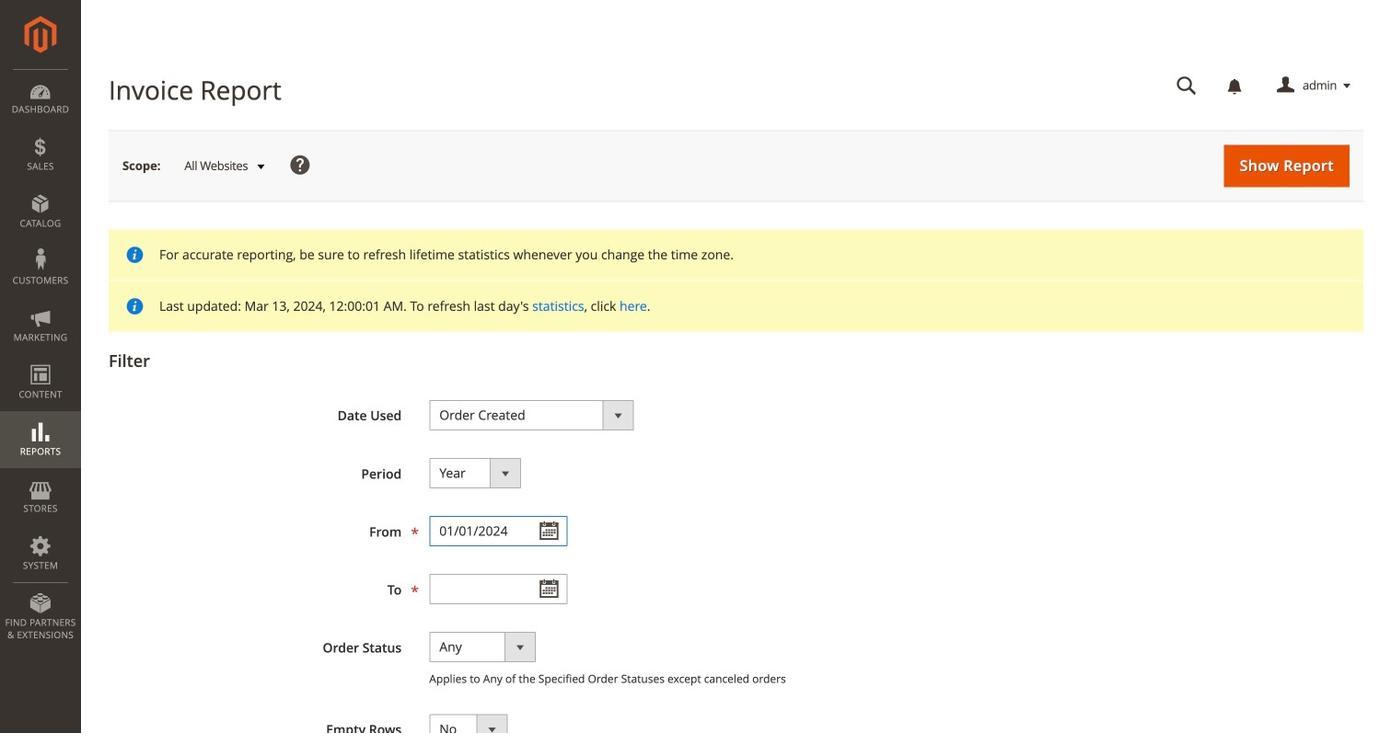 Task type: describe. For each thing, give the bounding box(es) containing it.
magento admin panel image
[[24, 16, 57, 53]]



Task type: locate. For each thing, give the bounding box(es) containing it.
None text field
[[429, 517, 567, 547], [429, 575, 567, 605], [429, 517, 567, 547], [429, 575, 567, 605]]

None text field
[[1164, 70, 1210, 102]]

menu bar
[[0, 69, 81, 651]]



Task type: vqa. For each thing, say whether or not it's contained in the screenshot.
text field
yes



